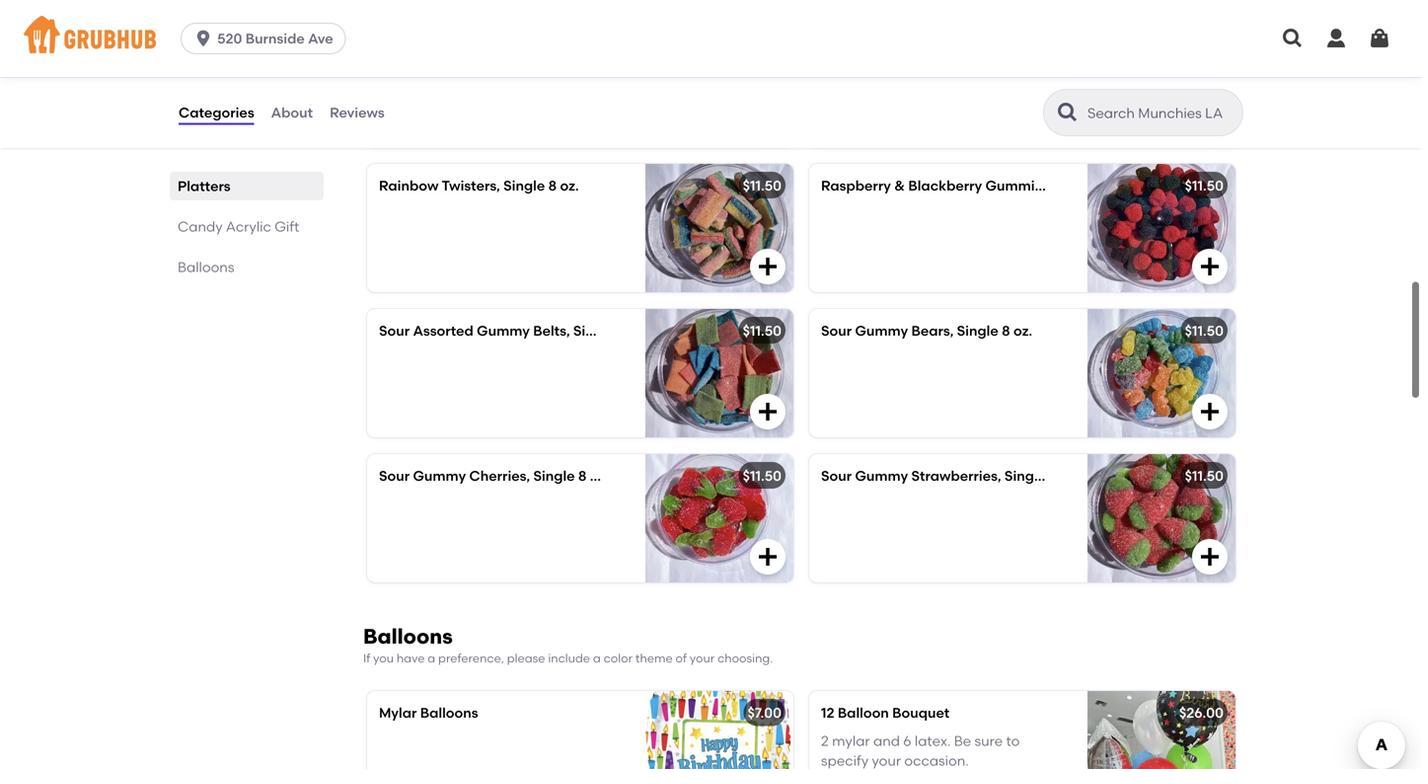 Task type: locate. For each thing, give the bounding box(es) containing it.
sour gummy cherries, single 8 oz. image
[[646, 454, 794, 582]]

balloons up have
[[363, 624, 453, 649]]

1 vertical spatial your
[[872, 753, 901, 769]]

raspberry
[[821, 177, 891, 194]]

single right "bears,"
[[957, 322, 999, 339]]

of
[[676, 651, 687, 666]]

please
[[507, 651, 545, 666]]

sour assorted gummy belts, single 8 oz.
[[379, 322, 649, 339]]

mylar balloons
[[379, 705, 478, 721]]

gummy for sour gummy strawberries, single 8 oz.
[[855, 467, 909, 484]]

svg image for raspberry & blackberry gummies, single 8 oz.
[[1199, 254, 1222, 278]]

8
[[549, 177, 557, 194], [1102, 177, 1111, 194], [618, 322, 627, 339], [1002, 322, 1011, 339], [578, 467, 587, 484], [1050, 467, 1058, 484]]

gummy
[[477, 322, 530, 339], [855, 322, 909, 339], [413, 467, 466, 484], [855, 467, 909, 484]]

gummy for sour gummy bears, single 8 oz.
[[855, 322, 909, 339]]

include
[[548, 651, 590, 666]]

bears,
[[912, 322, 954, 339]]

mylar
[[379, 705, 417, 721]]

balloon
[[838, 705, 889, 721]]

a
[[428, 651, 436, 666], [593, 651, 601, 666]]

color
[[604, 651, 633, 666]]

burnside
[[246, 30, 305, 47]]

8 right twisters,
[[549, 177, 557, 194]]

candy acrylic gift
[[178, 218, 299, 235]]

mylar balloons image
[[646, 691, 794, 769]]

$11.50 for sour gummy strawberries, single 8 oz.
[[1185, 467, 1224, 484]]

0 vertical spatial your
[[690, 651, 715, 666]]

2 horizontal spatial svg image
[[1325, 27, 1349, 50]]

2 mylar and 6 latex. be sure to specify your occasion.
[[821, 733, 1020, 769]]

$11.50 for sour gummy bears, single 8 oz.
[[1185, 322, 1224, 339]]

oz.
[[560, 177, 579, 194], [1114, 177, 1133, 194], [630, 322, 649, 339], [1014, 322, 1033, 339], [590, 467, 609, 484], [1062, 467, 1081, 484]]

balloons down candy
[[178, 259, 234, 275]]

12
[[821, 705, 835, 721]]

8 right "bears,"
[[1002, 322, 1011, 339]]

ave
[[308, 30, 333, 47]]

raspberry & blackberry gummies, single 8 oz. image
[[1088, 164, 1236, 292]]

balloons if you have a preference, please include a color theme of your choosing.
[[363, 624, 773, 666]]

your down and at the bottom right
[[872, 753, 901, 769]]

main navigation navigation
[[0, 0, 1422, 77]]

0 vertical spatial svg image
[[1325, 27, 1349, 50]]

single right belts,
[[574, 322, 615, 339]]

1 horizontal spatial a
[[593, 651, 601, 666]]

Search Munchies LA search field
[[1086, 104, 1237, 122]]

1 vertical spatial svg image
[[1199, 254, 1222, 278]]

your right of
[[690, 651, 715, 666]]

balloons inside balloons if you have a preference, please include a color theme of your choosing.
[[363, 624, 453, 649]]

if
[[363, 651, 370, 666]]

categories
[[179, 104, 254, 121]]

0 horizontal spatial svg image
[[756, 400, 780, 423]]

balloons
[[178, 259, 234, 275], [363, 624, 453, 649], [420, 705, 478, 721]]

gummy left strawberries,
[[855, 467, 909, 484]]

svg image for sour assorted gummy belts, single 8 oz.
[[756, 400, 780, 423]]

2 vertical spatial svg image
[[756, 400, 780, 423]]

twisters,
[[442, 177, 500, 194]]

svg image inside 520 burnside ave button
[[194, 29, 213, 48]]

cherries,
[[470, 467, 530, 484]]

2
[[821, 733, 829, 749]]

gummy left cherries, on the left bottom of the page
[[413, 467, 466, 484]]

sour assorted gummy belts, single 8 oz. image
[[646, 309, 794, 437]]

0 vertical spatial balloons
[[178, 259, 234, 275]]

sour
[[379, 322, 410, 339], [821, 322, 852, 339], [379, 467, 410, 484], [821, 467, 852, 484]]

choosing.
[[718, 651, 773, 666]]

balloons for balloons if you have a preference, please include a color theme of your choosing.
[[363, 624, 453, 649]]

8 right gummies,
[[1102, 177, 1111, 194]]

svg image
[[1282, 27, 1305, 50], [1368, 27, 1392, 50], [194, 29, 213, 48], [1199, 109, 1222, 133], [756, 254, 780, 278], [1199, 400, 1222, 423], [756, 545, 780, 568], [1199, 545, 1222, 568]]

sour gummy strawberries, single 8 oz.
[[821, 467, 1081, 484]]

gummy left "bears,"
[[855, 322, 909, 339]]

single right twisters,
[[504, 177, 545, 194]]

bouquet
[[893, 705, 950, 721]]

1 horizontal spatial your
[[872, 753, 901, 769]]

latex.
[[915, 733, 951, 749]]

$7.00
[[748, 705, 782, 721]]

rainbow twisters, single 8 oz. image
[[646, 164, 794, 292]]

1 horizontal spatial svg image
[[1199, 254, 1222, 278]]

a right have
[[428, 651, 436, 666]]

rainbow twisters, single 8 oz.
[[379, 177, 579, 194]]

&
[[895, 177, 905, 194]]

gummies,
[[986, 177, 1054, 194]]

svg image
[[1325, 27, 1349, 50], [1199, 254, 1222, 278], [756, 400, 780, 423]]

balloons right mylar in the bottom left of the page
[[420, 705, 478, 721]]

single right cherries, on the left bottom of the page
[[534, 467, 575, 484]]

sour gummy strawberries, single 8 oz. image
[[1088, 454, 1236, 582]]

0 horizontal spatial a
[[428, 651, 436, 666]]

gummy for sour gummy cherries, single 8 oz.
[[413, 467, 466, 484]]

1 vertical spatial balloons
[[363, 624, 453, 649]]

be
[[955, 733, 972, 749]]

0 horizontal spatial your
[[690, 651, 715, 666]]

your inside 2 mylar and 6 latex. be sure to specify your occasion.
[[872, 753, 901, 769]]

your
[[690, 651, 715, 666], [872, 753, 901, 769]]

$11.50
[[743, 177, 782, 194], [1185, 177, 1224, 194], [743, 322, 782, 339], [1185, 322, 1224, 339], [743, 467, 782, 484], [1185, 467, 1224, 484]]

a left color
[[593, 651, 601, 666]]

8 right cherries, on the left bottom of the page
[[578, 467, 587, 484]]

single
[[504, 177, 545, 194], [1057, 177, 1099, 194], [574, 322, 615, 339], [957, 322, 999, 339], [534, 467, 575, 484], [1005, 467, 1047, 484]]



Task type: describe. For each thing, give the bounding box(es) containing it.
mixed fruit hard candy, single 8 oz. image
[[646, 19, 794, 147]]

gift
[[275, 218, 299, 235]]

6
[[904, 733, 912, 749]]

$11.50 for rainbow twisters, single 8 oz.
[[743, 177, 782, 194]]

assorted
[[413, 322, 474, 339]]

$11.50 for sour assorted gummy belts, single 8 oz.
[[743, 322, 782, 339]]

categories button
[[178, 77, 255, 148]]

sour gummy cherries, single 8 oz.
[[379, 467, 609, 484]]

blackberry
[[909, 177, 983, 194]]

520
[[217, 30, 242, 47]]

to
[[1007, 733, 1020, 749]]

balloons for balloons
[[178, 259, 234, 275]]

candy
[[178, 218, 223, 235]]

2 vertical spatial balloons
[[420, 705, 478, 721]]

8 right belts,
[[618, 322, 627, 339]]

have
[[397, 651, 425, 666]]

you
[[373, 651, 394, 666]]

gummy left belts,
[[477, 322, 530, 339]]

rainbow
[[379, 177, 439, 194]]

preference,
[[438, 651, 504, 666]]

520 burnside ave
[[217, 30, 333, 47]]

$11.50 for raspberry & blackberry gummies, single 8 oz.
[[1185, 177, 1224, 194]]

sour for sour gummy bears, single 8 oz.
[[821, 322, 852, 339]]

about
[[271, 104, 313, 121]]

platters
[[178, 178, 231, 195]]

$26.00
[[1180, 705, 1224, 721]]

single right strawberries,
[[1005, 467, 1047, 484]]

1 a from the left
[[428, 651, 436, 666]]

strawberries,
[[912, 467, 1002, 484]]

svg image inside main navigation "navigation"
[[1325, 27, 1349, 50]]

single right gummies,
[[1057, 177, 1099, 194]]

12 balloon bouquet
[[821, 705, 950, 721]]

sour gummy bears, single 8 oz.
[[821, 322, 1033, 339]]

search icon image
[[1056, 101, 1080, 124]]

reviews button
[[329, 77, 386, 148]]

sour gummy bears, single 8 oz. image
[[1088, 309, 1236, 437]]

8 right strawberries,
[[1050, 467, 1058, 484]]

theme
[[636, 651, 673, 666]]

and
[[874, 733, 900, 749]]

2 a from the left
[[593, 651, 601, 666]]

sure
[[975, 733, 1003, 749]]

your inside balloons if you have a preference, please include a color theme of your choosing.
[[690, 651, 715, 666]]

520 burnside ave button
[[181, 23, 354, 54]]

sour for sour gummy strawberries, single 8 oz.
[[821, 467, 852, 484]]

reviews
[[330, 104, 385, 121]]

belts,
[[533, 322, 570, 339]]

mylar
[[832, 733, 870, 749]]

pink gummy drops, single 8 oz. image
[[1088, 19, 1236, 147]]

sour for sour gummy cherries, single 8 oz.
[[379, 467, 410, 484]]

raspberry & blackberry gummies, single 8 oz.
[[821, 177, 1133, 194]]

about button
[[270, 77, 314, 148]]

$11.50 for sour gummy cherries, single 8 oz.
[[743, 467, 782, 484]]

12 balloon bouquet image
[[1088, 691, 1236, 769]]

occasion.
[[905, 753, 969, 769]]

specify
[[821, 753, 869, 769]]

sour for sour assorted gummy belts, single 8 oz.
[[379, 322, 410, 339]]

acrylic
[[226, 218, 271, 235]]



Task type: vqa. For each thing, say whether or not it's contained in the screenshot.
520
yes



